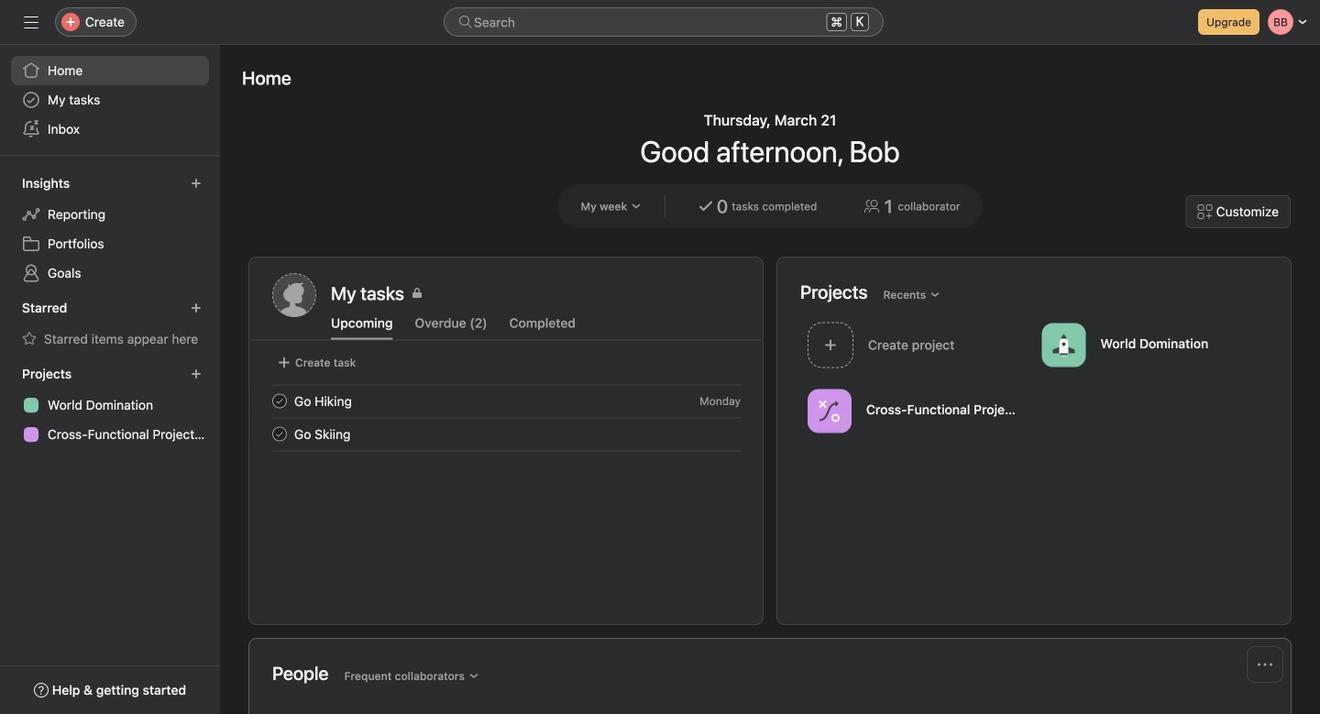 Task type: vqa. For each thing, say whether or not it's contained in the screenshot.
Code Icon
no



Task type: locate. For each thing, give the bounding box(es) containing it.
mark complete image down mark complete checkbox
[[269, 423, 291, 445]]

mark complete image
[[269, 390, 291, 412], [269, 423, 291, 445]]

1 vertical spatial mark complete image
[[269, 423, 291, 445]]

0 vertical spatial mark complete image
[[269, 390, 291, 412]]

mark complete image up mark complete option
[[269, 390, 291, 412]]

Mark complete checkbox
[[269, 423, 291, 445]]

Search tasks, projects, and more text field
[[444, 7, 884, 37]]

new insights image
[[191, 178, 202, 189]]

hide sidebar image
[[24, 15, 39, 29]]

None field
[[444, 7, 884, 37]]

list item
[[250, 385, 763, 418], [250, 418, 763, 451]]

2 list item from the top
[[250, 418, 763, 451]]

2 mark complete image from the top
[[269, 423, 291, 445]]

line_and_symbols image
[[819, 400, 841, 422]]

1 mark complete image from the top
[[269, 390, 291, 412]]

projects element
[[0, 358, 220, 453]]

starred element
[[0, 292, 220, 358]]

add profile photo image
[[272, 273, 316, 317]]

add items to starred image
[[191, 303, 202, 314]]



Task type: describe. For each thing, give the bounding box(es) containing it.
Mark complete checkbox
[[269, 390, 291, 412]]

1 list item from the top
[[250, 385, 763, 418]]

mark complete image for mark complete checkbox
[[269, 390, 291, 412]]

rocket image
[[1053, 334, 1075, 356]]

insights element
[[0, 167, 220, 292]]

global element
[[0, 45, 220, 155]]

new project or portfolio image
[[191, 369, 202, 380]]

mark complete image for mark complete option
[[269, 423, 291, 445]]



